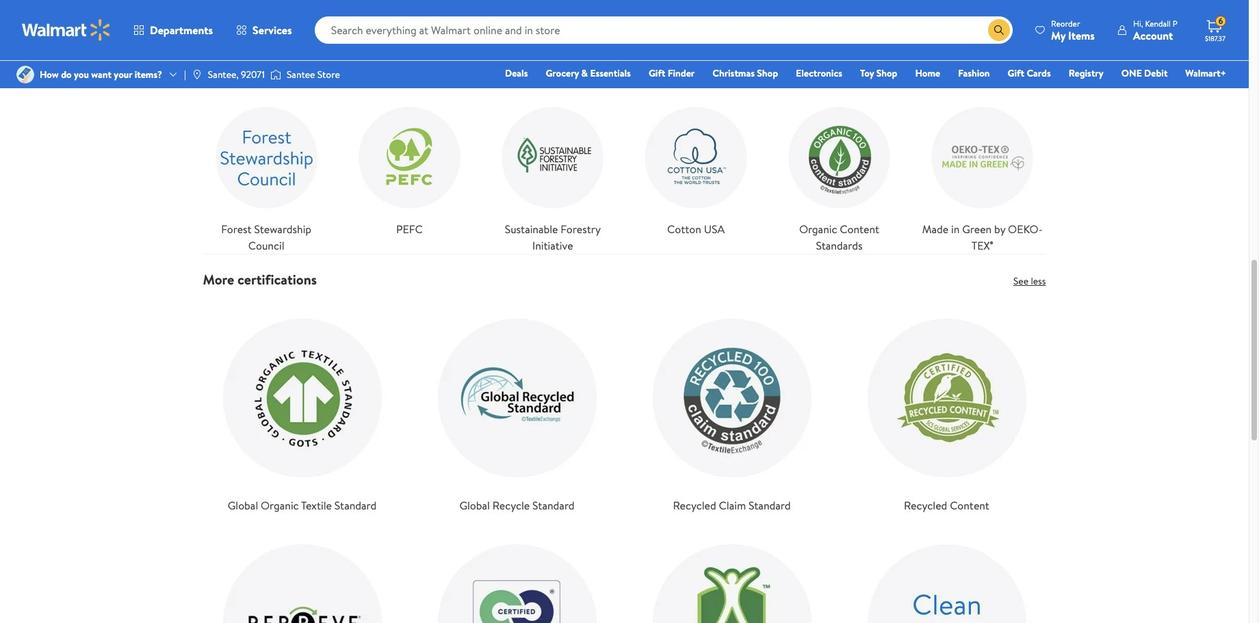 Task type: describe. For each thing, give the bounding box(es) containing it.
alaska
[[795, 51, 825, 66]]

toy
[[861, 66, 875, 80]]

store
[[318, 68, 340, 81]]

oeko-
[[1009, 222, 1043, 237]]

|
[[184, 68, 186, 81]]

made in green by oeko- tex®
[[923, 222, 1043, 253]]

recycled for recycled content
[[904, 498, 948, 514]]

soy
[[1002, 68, 1020, 83]]

sustainable inside sustainable forestry initiative
[[505, 222, 558, 237]]

certifications
[[238, 270, 317, 289]]

forestry
[[561, 222, 601, 237]]

1 standard from the left
[[335, 498, 377, 514]]

deals
[[505, 66, 528, 80]]

deals link
[[499, 66, 534, 81]]

textile
[[301, 498, 332, 514]]

global organic textile standard
[[228, 498, 377, 514]]

christmas
[[713, 66, 755, 80]]

alaska responsible fisheries
[[795, 51, 884, 83]]

fashion link
[[952, 66, 997, 81]]

hi,
[[1134, 17, 1144, 29]]

services button
[[225, 14, 304, 47]]

aquaculture stewardship link
[[346, 0, 473, 67]]

council for forest
[[248, 238, 284, 253]]

recycled content
[[904, 498, 990, 514]]

initiative
[[533, 238, 573, 253]]

debit
[[1145, 66, 1168, 80]]

one
[[1122, 66, 1143, 80]]

gift for gift finder
[[649, 66, 666, 80]]

santee,
[[208, 68, 239, 81]]

gift finder link
[[643, 66, 701, 81]]

kendall
[[1146, 17, 1171, 29]]

walmart+
[[1186, 66, 1227, 80]]

global organic textile standard link
[[203, 299, 402, 514]]

list containing global organic textile standard
[[195, 288, 1055, 624]]

christmas shop link
[[707, 66, 785, 81]]

see
[[1014, 275, 1029, 288]]

usa
[[704, 222, 725, 237]]

electronics link
[[790, 66, 849, 81]]

search icon image
[[994, 25, 1005, 36]]

how do you want your items?
[[40, 68, 162, 81]]

home link
[[910, 66, 947, 81]]

global for global recycle standard
[[460, 498, 490, 514]]

electronics
[[796, 66, 843, 80]]

cotton usa link
[[633, 94, 760, 238]]

round table on sustainable soy
[[946, 51, 1020, 83]]

pefc link
[[346, 94, 473, 238]]

marine
[[507, 51, 540, 66]]

your
[[114, 68, 132, 81]]

forest
[[221, 222, 252, 237]]

marine stewardship council
[[507, 51, 600, 83]]

organic content standards link
[[776, 94, 903, 254]]

global gap link
[[203, 0, 330, 67]]

 image for santee store
[[270, 68, 281, 81]]

gift cards
[[1008, 66, 1051, 80]]

shop for christmas shop
[[757, 66, 779, 80]]

global recycle standard link
[[418, 299, 617, 514]]

green
[[963, 222, 992, 237]]

toy shop
[[861, 66, 898, 80]]

recycled claim standard
[[673, 498, 791, 514]]

registry link
[[1063, 66, 1110, 81]]

stewardship for forest stewardship council
[[254, 222, 312, 237]]

essentials
[[590, 66, 631, 80]]

6 $187.37
[[1206, 15, 1226, 43]]

6
[[1219, 15, 1224, 27]]

in
[[952, 222, 960, 237]]

aquaculture stewardship
[[351, 51, 469, 66]]

see less button
[[1014, 275, 1046, 288]]

tex®
[[972, 238, 994, 253]]

account
[[1134, 28, 1174, 43]]

my
[[1052, 28, 1066, 43]]

Walmart Site-Wide search field
[[315, 16, 1013, 44]]

Search search field
[[315, 16, 1013, 44]]

you
[[74, 68, 89, 81]]

services
[[253, 23, 292, 38]]

council for marine
[[535, 68, 571, 83]]

cards
[[1027, 66, 1051, 80]]

marine stewardship council link
[[490, 0, 617, 83]]

reorder my items
[[1052, 17, 1095, 43]]

organic inside organic content standards
[[800, 222, 838, 237]]

sustainable inside round table on sustainable soy
[[946, 68, 1000, 83]]

registry
[[1069, 66, 1104, 80]]

gift cards link
[[1002, 66, 1058, 81]]

pefc
[[396, 222, 423, 237]]

see less
[[1014, 275, 1046, 288]]

shop for toy shop
[[877, 66, 898, 80]]

global gap
[[240, 51, 293, 66]]

santee store
[[287, 68, 340, 81]]

content for organic content standards
[[840, 222, 880, 237]]

round
[[947, 51, 978, 66]]



Task type: locate. For each thing, give the bounding box(es) containing it.
reorder
[[1052, 17, 1081, 29]]

walmart image
[[22, 19, 111, 41]]

0 vertical spatial sustainable
[[946, 68, 1000, 83]]

sustainable up initiative
[[505, 222, 558, 237]]

council down 'forest'
[[248, 238, 284, 253]]

1 recycled from the left
[[673, 498, 717, 514]]

standard right claim
[[749, 498, 791, 514]]

2 horizontal spatial standard
[[749, 498, 791, 514]]

alaska responsible fisheries link
[[776, 0, 903, 83]]

0 horizontal spatial aquaculture
[[351, 51, 409, 66]]

christmas shop
[[713, 66, 779, 80]]

2 gift from the left
[[1008, 66, 1025, 80]]

recycled
[[673, 498, 717, 514], [904, 498, 948, 514]]

grocery & essentials
[[546, 66, 631, 80]]

toy shop link
[[854, 66, 904, 81]]

0 vertical spatial list
[[195, 0, 1055, 254]]

0 horizontal spatial standard
[[335, 498, 377, 514]]

santee, 92071
[[208, 68, 265, 81]]

global recycle standard
[[460, 498, 575, 514]]

made
[[923, 222, 949, 237]]

organic left 'textile'
[[261, 498, 299, 514]]

stewardship inside forest stewardship council
[[254, 222, 312, 237]]

 image
[[270, 68, 281, 81], [192, 69, 203, 80]]

0 horizontal spatial sustainable
[[505, 222, 558, 237]]

standard right 'textile'
[[335, 498, 377, 514]]

council
[[535, 68, 571, 83], [248, 238, 284, 253]]

0 horizontal spatial recycled
[[673, 498, 717, 514]]

items
[[1069, 28, 1095, 43]]

3 standard from the left
[[749, 498, 791, 514]]

1 horizontal spatial stewardship
[[411, 51, 469, 66]]

1 vertical spatial council
[[248, 238, 284, 253]]

gap
[[273, 51, 293, 66]]

1 horizontal spatial council
[[535, 68, 571, 83]]

2 horizontal spatial stewardship
[[542, 51, 600, 66]]

0 horizontal spatial shop
[[757, 66, 779, 80]]

1 vertical spatial organic
[[261, 498, 299, 514]]

round table on sustainable soy link
[[920, 0, 1046, 83]]

0 horizontal spatial organic
[[261, 498, 299, 514]]

sustainable forestry initiative
[[505, 222, 601, 253]]

0 vertical spatial content
[[840, 222, 880, 237]]

1 horizontal spatial sustainable
[[946, 68, 1000, 83]]

council inside marine stewardship council
[[535, 68, 571, 83]]

on
[[1007, 51, 1019, 66]]

best
[[656, 51, 677, 66]]

shop inside christmas shop link
[[757, 66, 779, 80]]

content for recycled content
[[950, 498, 990, 514]]

organic content standards
[[800, 222, 880, 253]]

stewardship
[[411, 51, 469, 66], [542, 51, 600, 66], [254, 222, 312, 237]]

best aquaculture practices
[[656, 51, 737, 83]]

grocery & essentials link
[[540, 66, 637, 81]]

council left the "&"
[[535, 68, 571, 83]]

responsible
[[828, 51, 884, 66]]

0 vertical spatial organic
[[800, 222, 838, 237]]

1 horizontal spatial standard
[[533, 498, 575, 514]]

stewardship inside aquaculture stewardship link
[[411, 51, 469, 66]]

standard for recycled claim standard
[[749, 498, 791, 514]]

cotton
[[668, 222, 702, 237]]

finder
[[668, 66, 695, 80]]

list
[[195, 0, 1055, 254], [195, 288, 1055, 624]]

standard
[[335, 498, 377, 514], [533, 498, 575, 514], [749, 498, 791, 514]]

departments button
[[122, 14, 225, 47]]

2 aquaculture from the left
[[679, 51, 737, 66]]

1 horizontal spatial organic
[[800, 222, 838, 237]]

0 horizontal spatial stewardship
[[254, 222, 312, 237]]

1 horizontal spatial  image
[[270, 68, 281, 81]]

&
[[582, 66, 588, 80]]

shop inside toy shop 'link'
[[877, 66, 898, 80]]

recycle
[[493, 498, 530, 514]]

92071
[[241, 68, 265, 81]]

stewardship for aquaculture stewardship
[[411, 51, 469, 66]]

1 horizontal spatial content
[[950, 498, 990, 514]]

0 horizontal spatial council
[[248, 238, 284, 253]]

2 shop from the left
[[877, 66, 898, 80]]

recycled for recycled claim standard
[[673, 498, 717, 514]]

1 vertical spatial list
[[195, 288, 1055, 624]]

departments
[[150, 23, 213, 38]]

content
[[840, 222, 880, 237], [950, 498, 990, 514]]

standards
[[816, 238, 863, 253]]

global for global organic textile standard
[[228, 498, 258, 514]]

0 vertical spatial council
[[535, 68, 571, 83]]

content inside organic content standards
[[840, 222, 880, 237]]

by
[[995, 222, 1006, 237]]

gift for gift cards
[[1008, 66, 1025, 80]]

forest stewardship council
[[221, 222, 312, 253]]

gift down on
[[1008, 66, 1025, 80]]

items?
[[135, 68, 162, 81]]

shop
[[757, 66, 779, 80], [877, 66, 898, 80]]

one debit link
[[1116, 66, 1174, 81]]

claim
[[719, 498, 746, 514]]

standard for global recycle standard
[[533, 498, 575, 514]]

1 gift from the left
[[649, 66, 666, 80]]

1 horizontal spatial shop
[[877, 66, 898, 80]]

organic up standards
[[800, 222, 838, 237]]

 image down gap
[[270, 68, 281, 81]]

aquaculture inside 'best aquaculture practices'
[[679, 51, 737, 66]]

santee
[[287, 68, 315, 81]]

1 vertical spatial content
[[950, 498, 990, 514]]

standard right recycle
[[533, 498, 575, 514]]

1 horizontal spatial gift
[[1008, 66, 1025, 80]]

stewardship for marine stewardship council
[[542, 51, 600, 66]]

$187.37
[[1206, 34, 1226, 43]]

1 vertical spatial sustainable
[[505, 222, 558, 237]]

less
[[1031, 275, 1046, 288]]

 image right |
[[192, 69, 203, 80]]

content inside "link"
[[950, 498, 990, 514]]

0 horizontal spatial  image
[[192, 69, 203, 80]]

walmart+ link
[[1180, 66, 1233, 81]]

shop right toy
[[877, 66, 898, 80]]

0 horizontal spatial gift
[[649, 66, 666, 80]]

1 list from the top
[[195, 0, 1055, 254]]

list containing global gap
[[195, 0, 1055, 254]]

stewardship inside marine stewardship council
[[542, 51, 600, 66]]

shop right christmas
[[757, 66, 779, 80]]

fisheries
[[819, 68, 861, 83]]

best aquaculture practices link
[[633, 0, 760, 83]]

1 horizontal spatial recycled
[[904, 498, 948, 514]]

hi, kendall p account
[[1134, 17, 1178, 43]]

made in green by oeko- tex® link
[[920, 94, 1046, 254]]

organic
[[800, 222, 838, 237], [261, 498, 299, 514]]

gift finder
[[649, 66, 695, 80]]

council inside forest stewardship council
[[248, 238, 284, 253]]

one debit
[[1122, 66, 1168, 80]]

table
[[980, 51, 1004, 66]]

do
[[61, 68, 72, 81]]

cotton usa
[[668, 222, 725, 237]]

global for global gap
[[240, 51, 271, 66]]

0 horizontal spatial content
[[840, 222, 880, 237]]

 image for santee, 92071
[[192, 69, 203, 80]]

2 list from the top
[[195, 288, 1055, 624]]

global
[[240, 51, 271, 66], [228, 498, 258, 514], [460, 498, 490, 514]]

gift down best
[[649, 66, 666, 80]]

 image
[[16, 66, 34, 84]]

want
[[91, 68, 112, 81]]

2 recycled from the left
[[904, 498, 948, 514]]

recycled claim standard link
[[633, 299, 832, 514]]

2 standard from the left
[[533, 498, 575, 514]]

1 horizontal spatial aquaculture
[[679, 51, 737, 66]]

recycled content link
[[848, 299, 1046, 514]]

practices
[[675, 68, 718, 83]]

p
[[1173, 17, 1178, 29]]

recycled inside "link"
[[904, 498, 948, 514]]

1 shop from the left
[[757, 66, 779, 80]]

1 aquaculture from the left
[[351, 51, 409, 66]]

sustainable down round
[[946, 68, 1000, 83]]



Task type: vqa. For each thing, say whether or not it's contained in the screenshot.
Sold and shipped by Walmart.com
no



